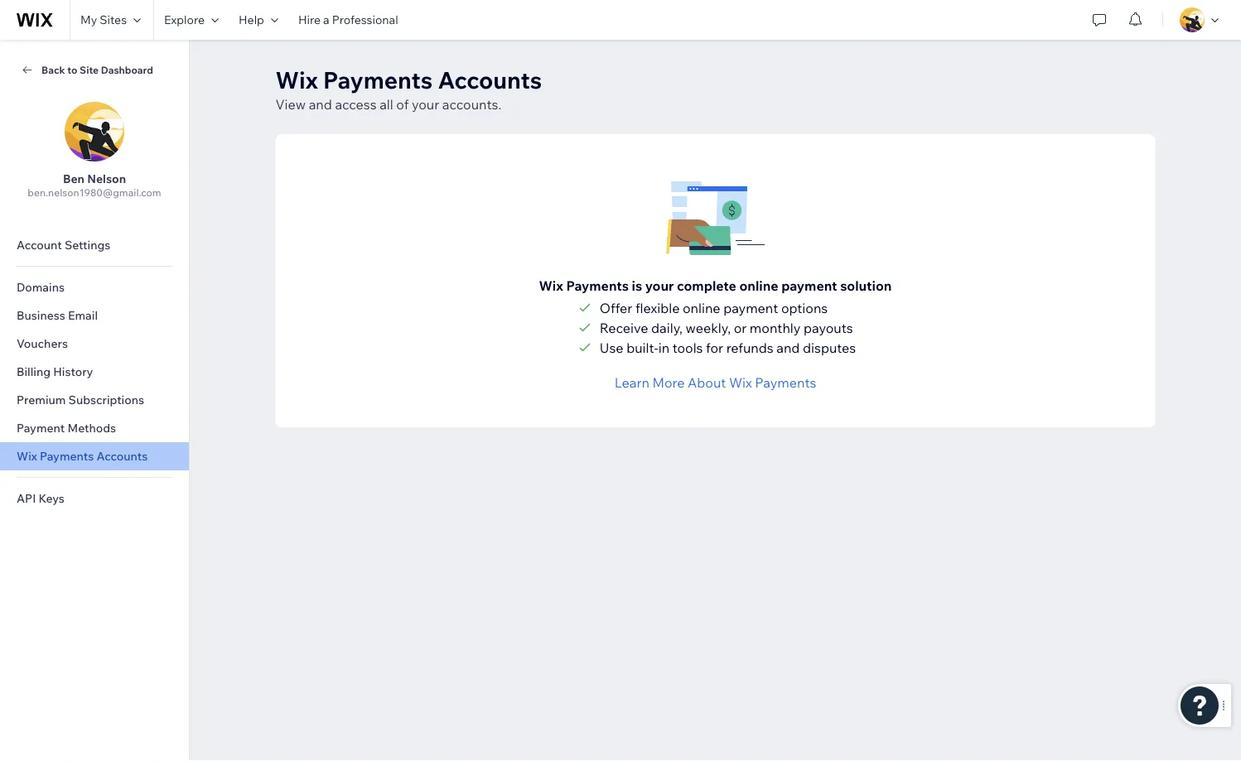 Task type: locate. For each thing, give the bounding box(es) containing it.
learn more about wix payments link
[[615, 373, 817, 393]]

back
[[41, 63, 65, 76]]

tools
[[673, 340, 703, 357]]

1 horizontal spatial accounts
[[438, 65, 542, 94]]

1 vertical spatial online
[[683, 300, 721, 317]]

dashboard
[[101, 63, 153, 76]]

accounts inside wix payments accounts view and access all of your accounts.
[[438, 65, 542, 94]]

accounts
[[438, 65, 542, 94], [97, 449, 148, 464]]

explore
[[164, 12, 205, 27]]

api keys link
[[0, 485, 189, 513]]

1 vertical spatial payment
[[724, 300, 779, 317]]

view
[[276, 96, 306, 113]]

and down monthly
[[777, 340, 800, 357]]

offer
[[600, 300, 633, 317]]

payment up or
[[724, 300, 779, 317]]

sites
[[100, 12, 127, 27]]

to
[[67, 63, 77, 76]]

online up weekly,
[[683, 300, 721, 317]]

1 horizontal spatial online
[[740, 278, 779, 294]]

wix payments accounts
[[17, 449, 148, 464]]

domains link
[[0, 274, 189, 302]]

online
[[740, 278, 779, 294], [683, 300, 721, 317]]

wix for wix payments is your complete online payment solution
[[539, 278, 564, 294]]

wix for wix payments accounts
[[17, 449, 37, 464]]

hire
[[298, 12, 321, 27]]

refunds
[[727, 340, 774, 357]]

business email
[[17, 308, 98, 323]]

back to site dashboard link
[[20, 62, 169, 77]]

wix
[[276, 65, 318, 94], [539, 278, 564, 294], [730, 375, 753, 391], [17, 449, 37, 464]]

0 vertical spatial your
[[412, 96, 440, 113]]

disputes
[[803, 340, 857, 357]]

subscriptions
[[68, 393, 144, 407]]

and
[[309, 96, 332, 113], [777, 340, 800, 357]]

accounts inside sidebar element
[[97, 449, 148, 464]]

0 horizontal spatial online
[[683, 300, 721, 317]]

1 horizontal spatial your
[[646, 278, 674, 294]]

accounts for wix payments accounts view and access all of your accounts.
[[438, 65, 542, 94]]

your right of
[[412, 96, 440, 113]]

wix payments is your complete online payment solution
[[539, 278, 892, 294]]

1 vertical spatial your
[[646, 278, 674, 294]]

0 vertical spatial online
[[740, 278, 779, 294]]

your
[[412, 96, 440, 113], [646, 278, 674, 294]]

settings
[[65, 238, 111, 252]]

receive daily, weekly, or monthly payouts
[[600, 320, 854, 337]]

payments
[[323, 65, 433, 94], [567, 278, 629, 294], [756, 375, 817, 391], [40, 449, 94, 464]]

premium subscriptions link
[[0, 386, 189, 415]]

0 vertical spatial payment
[[782, 278, 838, 294]]

payments down refunds
[[756, 375, 817, 391]]

domains
[[17, 280, 65, 295]]

payment up options
[[782, 278, 838, 294]]

back to site dashboard
[[41, 63, 153, 76]]

your inside wix payments accounts view and access all of your accounts.
[[412, 96, 440, 113]]

payments up all
[[323, 65, 433, 94]]

payment methods link
[[0, 415, 189, 443]]

wix payments accounts view and access all of your accounts.
[[276, 65, 542, 113]]

accounts up accounts.
[[438, 65, 542, 94]]

wix inside sidebar element
[[17, 449, 37, 464]]

0 horizontal spatial accounts
[[97, 449, 148, 464]]

site
[[80, 63, 99, 76]]

your up flexible
[[646, 278, 674, 294]]

billing
[[17, 365, 51, 379]]

hire a professional
[[298, 12, 399, 27]]

and right view
[[309, 96, 332, 113]]

wix for wix payments accounts view and access all of your accounts.
[[276, 65, 318, 94]]

0 vertical spatial and
[[309, 96, 332, 113]]

online up monthly
[[740, 278, 779, 294]]

0 horizontal spatial and
[[309, 96, 332, 113]]

accounts down payment methods link
[[97, 449, 148, 464]]

business
[[17, 308, 65, 323]]

account settings link
[[0, 231, 189, 259]]

0 horizontal spatial your
[[412, 96, 440, 113]]

daily,
[[652, 320, 683, 337]]

payments inside wix payments accounts link
[[40, 449, 94, 464]]

offer flexible online payment options
[[600, 300, 828, 317]]

payment
[[782, 278, 838, 294], [724, 300, 779, 317]]

wix payments accounts link
[[0, 443, 189, 471]]

payment methods
[[17, 421, 116, 436]]

1 vertical spatial accounts
[[97, 449, 148, 464]]

0 vertical spatial accounts
[[438, 65, 542, 94]]

billing history
[[17, 365, 93, 379]]

help button
[[229, 0, 288, 40]]

hire a professional link
[[288, 0, 408, 40]]

about
[[688, 375, 727, 391]]

built-
[[627, 340, 659, 357]]

payments inside learn more about wix payments link
[[756, 375, 817, 391]]

1 vertical spatial and
[[777, 340, 800, 357]]

wix inside wix payments accounts view and access all of your accounts.
[[276, 65, 318, 94]]

ben nelson ben.nelson1980@gmail.com
[[28, 172, 161, 199]]

flexible
[[636, 300, 680, 317]]

options
[[782, 300, 828, 317]]

help
[[239, 12, 264, 27]]

payments down 'payment methods' on the left bottom
[[40, 449, 94, 464]]

payments up the offer on the top
[[567, 278, 629, 294]]

0 horizontal spatial payment
[[724, 300, 779, 317]]

payments inside wix payments accounts view and access all of your accounts.
[[323, 65, 433, 94]]

access
[[335, 96, 377, 113]]

my
[[80, 12, 97, 27]]

complete
[[677, 278, 737, 294]]



Task type: describe. For each thing, give the bounding box(es) containing it.
api
[[17, 492, 36, 506]]

a
[[323, 12, 330, 27]]

history
[[53, 365, 93, 379]]

and inside wix payments accounts view and access all of your accounts.
[[309, 96, 332, 113]]

of
[[397, 96, 409, 113]]

receive
[[600, 320, 649, 337]]

accounts for wix payments accounts
[[97, 449, 148, 464]]

or
[[734, 320, 747, 337]]

weekly,
[[686, 320, 731, 337]]

account settings
[[17, 238, 111, 252]]

payments for wix payments accounts view and access all of your accounts.
[[323, 65, 433, 94]]

account
[[17, 238, 62, 252]]

use built-in tools for refunds and disputes
[[600, 340, 857, 357]]

payouts
[[804, 320, 854, 337]]

monthly
[[750, 320, 801, 337]]

business email link
[[0, 302, 189, 330]]

vouchers
[[17, 337, 68, 351]]

for
[[706, 340, 724, 357]]

1 horizontal spatial payment
[[782, 278, 838, 294]]

payment
[[17, 421, 65, 436]]

accounts.
[[443, 96, 502, 113]]

premium subscriptions
[[17, 393, 144, 407]]

methods
[[67, 421, 116, 436]]

vouchers link
[[0, 330, 189, 358]]

email
[[68, 308, 98, 323]]

all
[[380, 96, 394, 113]]

1 horizontal spatial and
[[777, 340, 800, 357]]

professional
[[332, 12, 399, 27]]

keys
[[39, 492, 64, 506]]

api keys
[[17, 492, 64, 506]]

in
[[659, 340, 670, 357]]

payments for wix payments is your complete online payment solution
[[567, 278, 629, 294]]

nelson
[[87, 172, 126, 186]]

billing history link
[[0, 358, 189, 386]]

ben.nelson1980@gmail.com
[[28, 187, 161, 199]]

learn more about wix payments
[[615, 375, 817, 391]]

use
[[600, 340, 624, 357]]

more
[[653, 375, 685, 391]]

payments for wix payments accounts
[[40, 449, 94, 464]]

solution
[[841, 278, 892, 294]]

ben
[[63, 172, 85, 186]]

sidebar element
[[0, 40, 190, 762]]

premium
[[17, 393, 66, 407]]

is
[[632, 278, 643, 294]]

learn
[[615, 375, 650, 391]]

my sites
[[80, 12, 127, 27]]



Task type: vqa. For each thing, say whether or not it's contained in the screenshot.
Premium Subscriptions
yes



